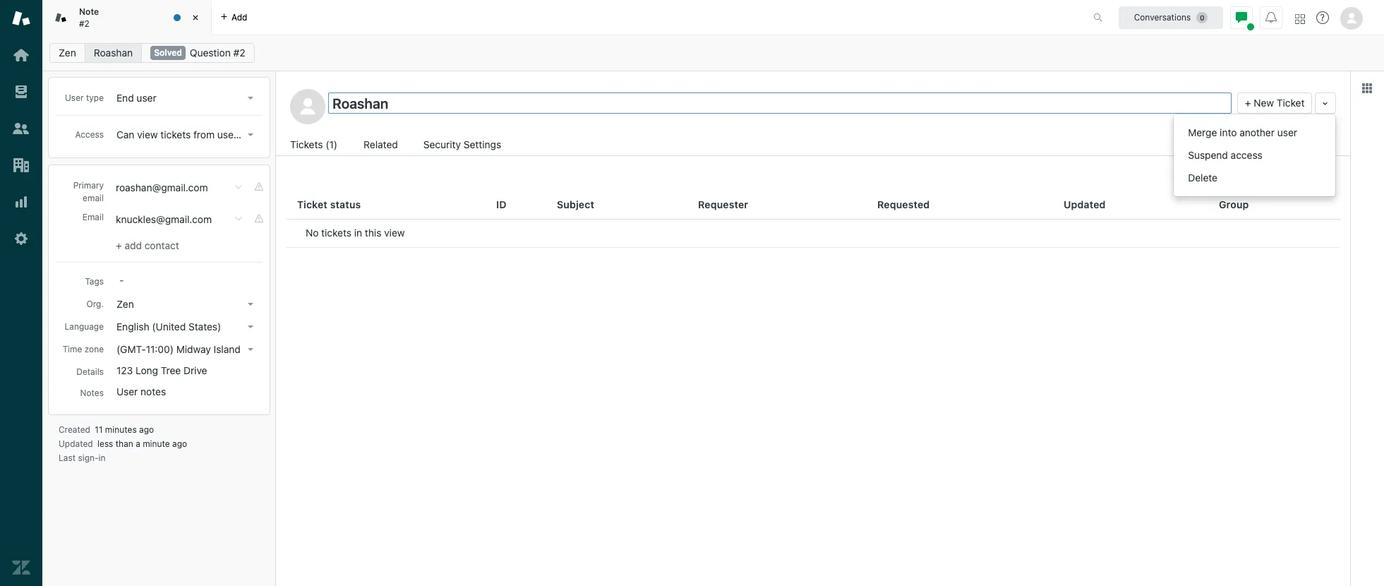 Task type: vqa. For each thing, say whether or not it's contained in the screenshot.
org.
yes



Task type: locate. For each thing, give the bounding box(es) containing it.
security settings
[[423, 138, 501, 150]]

arrow down image down - field
[[248, 303, 253, 306]]

1 horizontal spatial view
[[384, 227, 405, 239]]

1 vertical spatial view
[[384, 227, 405, 239]]

1 horizontal spatial in
[[354, 227, 362, 239]]

1 arrow down image from the top
[[248, 97, 253, 100]]

suspend
[[1188, 149, 1228, 161]]

1 vertical spatial updated
[[59, 438, 93, 449]]

1 horizontal spatial +
[[1245, 97, 1252, 109]]

arrow down image
[[248, 325, 253, 328], [248, 348, 253, 351]]

0 horizontal spatial view
[[137, 129, 158, 141]]

english
[[117, 321, 149, 333]]

ticket
[[1277, 97, 1305, 109], [297, 198, 328, 210]]

arrow down image right the states)
[[248, 325, 253, 328]]

merge into another user
[[1188, 126, 1298, 138]]

1 vertical spatial ticket
[[297, 198, 328, 210]]

0 vertical spatial in
[[354, 227, 362, 239]]

1 horizontal spatial tickets
[[321, 227, 352, 239]]

tickets right no
[[321, 227, 352, 239]]

add left contact
[[125, 239, 142, 251]]

last
[[59, 453, 76, 463]]

primary email
[[73, 180, 104, 203]]

ticket inside grid
[[297, 198, 328, 210]]

tickets left from
[[160, 129, 191, 141]]

#2 inside secondary element
[[233, 47, 245, 59]]

1 horizontal spatial user
[[1278, 126, 1298, 138]]

arrow down image inside can view tickets from user's org. button
[[248, 133, 253, 136]]

+ add contact
[[116, 239, 179, 251]]

0 vertical spatial view
[[137, 129, 158, 141]]

0 horizontal spatial in
[[99, 453, 106, 463]]

zen
[[59, 47, 76, 59], [117, 298, 134, 310]]

+ left contact
[[116, 239, 122, 251]]

user
[[137, 92, 157, 104], [1278, 126, 1298, 138]]

0 horizontal spatial ticket
[[297, 198, 328, 210]]

+
[[1245, 97, 1252, 109], [116, 239, 122, 251]]

reporting image
[[12, 193, 30, 211]]

in down less
[[99, 453, 106, 463]]

0 horizontal spatial user
[[137, 92, 157, 104]]

user for user notes
[[117, 385, 138, 397]]

0 vertical spatial tickets
[[160, 129, 191, 141]]

1 vertical spatial ago
[[172, 438, 187, 449]]

english (united states) button
[[112, 317, 259, 337]]

0 vertical spatial ticket
[[1277, 97, 1305, 109]]

+ for + new ticket
[[1245, 97, 1252, 109]]

user right another
[[1278, 126, 1298, 138]]

zen button
[[112, 294, 259, 314]]

get help image
[[1317, 11, 1330, 24]]

0 horizontal spatial +
[[116, 239, 122, 251]]

#2 inside the note #2
[[79, 18, 90, 29]]

#2 right 'question'
[[233, 47, 245, 59]]

org.
[[86, 299, 104, 309]]

ticket right new
[[1277, 97, 1305, 109]]

no
[[306, 227, 319, 239]]

2 arrow down image from the top
[[248, 348, 253, 351]]

ticket up no
[[297, 198, 328, 210]]

0 vertical spatial arrow down image
[[248, 97, 253, 100]]

2 arrow down image from the top
[[248, 133, 253, 136]]

None text field
[[328, 92, 1232, 114]]

requested
[[878, 198, 930, 210]]

in
[[354, 227, 362, 239], [99, 453, 106, 463]]

1 horizontal spatial #2
[[233, 47, 245, 59]]

arrow down image up "org." at the left top of page
[[248, 97, 253, 100]]

11
[[95, 424, 103, 435]]

in left this
[[354, 227, 362, 239]]

zen up the english
[[117, 298, 134, 310]]

main element
[[0, 0, 42, 586]]

+ left new
[[1245, 97, 1252, 109]]

user left type
[[65, 92, 84, 103]]

arrow down image inside (gmt-11:00) midway island button
[[248, 348, 253, 351]]

(gmt-11:00) midway island button
[[112, 340, 259, 359]]

3 arrow down image from the top
[[248, 303, 253, 306]]

arrow down image right "user's"
[[248, 133, 253, 136]]

drive
[[184, 364, 207, 376]]

arrow down image inside the zen button
[[248, 303, 253, 306]]

arrow down image right island at bottom left
[[248, 348, 253, 351]]

tab containing note
[[42, 0, 212, 35]]

2 vertical spatial arrow down image
[[248, 303, 253, 306]]

ticket status
[[297, 198, 361, 210]]

secondary element
[[42, 39, 1385, 67]]

subject
[[557, 198, 595, 210]]

ago
[[139, 424, 154, 435], [172, 438, 187, 449]]

+ new ticket
[[1245, 97, 1305, 109]]

tickets inside button
[[160, 129, 191, 141]]

0 vertical spatial #2
[[79, 18, 90, 29]]

customers image
[[12, 119, 30, 138]]

add
[[232, 12, 247, 22], [125, 239, 142, 251]]

0 horizontal spatial ago
[[139, 424, 154, 435]]

1 vertical spatial #2
[[233, 47, 245, 59]]

1 vertical spatial user
[[1278, 126, 1298, 138]]

1 horizontal spatial add
[[232, 12, 247, 22]]

arrow down image inside end user button
[[248, 97, 253, 100]]

view right this
[[384, 227, 405, 239]]

1 vertical spatial user
[[117, 385, 138, 397]]

123
[[117, 364, 133, 376]]

question #2
[[190, 47, 245, 59]]

org.
[[248, 129, 266, 141]]

ticket inside button
[[1277, 97, 1305, 109]]

1 vertical spatial zen
[[117, 298, 134, 310]]

123 long tree drive
[[117, 364, 207, 376]]

0 vertical spatial zen
[[59, 47, 76, 59]]

grid
[[276, 191, 1351, 586]]

1 horizontal spatial ticket
[[1277, 97, 1305, 109]]

1 vertical spatial +
[[116, 239, 122, 251]]

0 horizontal spatial tickets
[[160, 129, 191, 141]]

zen inside button
[[117, 298, 134, 310]]

status
[[330, 198, 361, 210]]

+ inside button
[[1245, 97, 1252, 109]]

0 horizontal spatial zen
[[59, 47, 76, 59]]

1 vertical spatial in
[[99, 453, 106, 463]]

contact
[[145, 239, 179, 251]]

+ for + add contact
[[116, 239, 122, 251]]

0 vertical spatial user
[[137, 92, 157, 104]]

1 vertical spatial add
[[125, 239, 142, 251]]

0 vertical spatial arrow down image
[[248, 325, 253, 328]]

user
[[65, 92, 84, 103], [117, 385, 138, 397]]

1 horizontal spatial user
[[117, 385, 138, 397]]

#2
[[79, 18, 90, 29], [233, 47, 245, 59]]

tab
[[42, 0, 212, 35]]

tickets (1) link
[[290, 137, 340, 155]]

zen link
[[49, 43, 85, 63]]

merge
[[1188, 126, 1218, 138]]

0 horizontal spatial updated
[[59, 438, 93, 449]]

time
[[63, 344, 82, 354]]

arrow down image inside english (united states) button
[[248, 325, 253, 328]]

1 vertical spatial arrow down image
[[248, 133, 253, 136]]

0 vertical spatial user
[[65, 92, 84, 103]]

tags
[[85, 276, 104, 287]]

1 horizontal spatial zen
[[117, 298, 134, 310]]

user notes
[[117, 385, 166, 397]]

1 vertical spatial arrow down image
[[248, 348, 253, 351]]

view inside button
[[137, 129, 158, 141]]

0 vertical spatial updated
[[1064, 198, 1106, 210]]

1 arrow down image from the top
[[248, 325, 253, 328]]

user right end
[[137, 92, 157, 104]]

user type
[[65, 92, 104, 103]]

zendesk image
[[12, 558, 30, 577]]

(1)
[[326, 138, 338, 150]]

add up 'question #2'
[[232, 12, 247, 22]]

1 vertical spatial tickets
[[321, 227, 352, 239]]

updated
[[1064, 198, 1106, 210], [59, 438, 93, 449]]

id
[[496, 198, 507, 210]]

views image
[[12, 83, 30, 101]]

zen left roashan
[[59, 47, 76, 59]]

ago right the minute
[[172, 438, 187, 449]]

0 horizontal spatial user
[[65, 92, 84, 103]]

#2 down the note
[[79, 18, 90, 29]]

knuckles@gmail.com
[[116, 213, 212, 225]]

user down 123
[[117, 385, 138, 397]]

0 vertical spatial add
[[232, 12, 247, 22]]

arrow down image
[[248, 97, 253, 100], [248, 133, 253, 136], [248, 303, 253, 306]]

0 horizontal spatial add
[[125, 239, 142, 251]]

organizations image
[[12, 156, 30, 174]]

into
[[1220, 126, 1237, 138]]

0 vertical spatial +
[[1245, 97, 1252, 109]]

merge into another user link
[[1174, 121, 1336, 144]]

0 horizontal spatial #2
[[79, 18, 90, 29]]

view right can
[[137, 129, 158, 141]]

ago up a
[[139, 424, 154, 435]]



Task type: describe. For each thing, give the bounding box(es) containing it.
#2 for question #2
[[233, 47, 245, 59]]

notes
[[141, 385, 166, 397]]

related
[[364, 138, 398, 150]]

created
[[59, 424, 90, 435]]

this
[[365, 227, 382, 239]]

delete
[[1188, 172, 1218, 184]]

roashan link
[[85, 43, 142, 63]]

than
[[116, 438, 133, 449]]

add inside dropdown button
[[232, 12, 247, 22]]

requester
[[698, 198, 749, 210]]

user's
[[217, 129, 245, 141]]

apps image
[[1362, 83, 1373, 94]]

view inside grid
[[384, 227, 405, 239]]

end user button
[[112, 88, 259, 108]]

long
[[136, 364, 158, 376]]

zendesk support image
[[12, 9, 30, 28]]

access
[[75, 129, 104, 140]]

created 11 minutes ago updated less than a minute ago last sign-in
[[59, 424, 187, 463]]

roashan@gmail.com
[[116, 181, 208, 193]]

(gmt-11:00) midway island
[[117, 343, 241, 355]]

notes
[[80, 388, 104, 398]]

another
[[1240, 126, 1275, 138]]

admin image
[[12, 229, 30, 248]]

updated inside created 11 minutes ago updated less than a minute ago last sign-in
[[59, 438, 93, 449]]

no tickets in this view
[[306, 227, 405, 239]]

can view tickets from user's org. button
[[112, 125, 266, 145]]

new
[[1254, 97, 1275, 109]]

suspend access link
[[1174, 144, 1336, 167]]

end
[[117, 92, 134, 104]]

details
[[76, 366, 104, 377]]

notifications image
[[1266, 12, 1277, 23]]

island
[[214, 343, 241, 355]]

tickets (1)
[[290, 138, 338, 150]]

tabs tab list
[[42, 0, 1079, 35]]

arrow down image for view
[[248, 133, 253, 136]]

minutes
[[105, 424, 137, 435]]

language
[[65, 321, 104, 332]]

states)
[[188, 321, 221, 333]]

arrow down image for (gmt-11:00) midway island
[[248, 348, 253, 351]]

conversations
[[1134, 12, 1191, 22]]

english (united states)
[[117, 321, 221, 333]]

minute
[[143, 438, 170, 449]]

end user
[[117, 92, 157, 104]]

tree
[[161, 364, 181, 376]]

+ new ticket button
[[1238, 92, 1313, 114]]

email
[[82, 212, 104, 222]]

settings
[[464, 138, 501, 150]]

type
[[86, 92, 104, 103]]

#2 for note #2
[[79, 18, 90, 29]]

- field
[[114, 273, 259, 288]]

can
[[117, 129, 134, 141]]

tickets
[[290, 138, 323, 150]]

note
[[79, 6, 99, 17]]

0 vertical spatial ago
[[139, 424, 154, 435]]

zendesk products image
[[1296, 14, 1306, 24]]

a
[[136, 438, 140, 449]]

midway
[[176, 343, 211, 355]]

arrow down image for english (united states)
[[248, 325, 253, 328]]

grid containing ticket status
[[276, 191, 1351, 586]]

can view tickets from user's org.
[[117, 129, 266, 141]]

get started image
[[12, 46, 30, 64]]

solved
[[154, 47, 182, 58]]

note #2
[[79, 6, 99, 29]]

time zone
[[63, 344, 104, 354]]

(united
[[152, 321, 186, 333]]

less
[[97, 438, 113, 449]]

(gmt-
[[117, 343, 146, 355]]

zen inside secondary element
[[59, 47, 76, 59]]

email
[[83, 193, 104, 203]]

related link
[[364, 137, 400, 155]]

security
[[423, 138, 461, 150]]

user for user type
[[65, 92, 84, 103]]

1 horizontal spatial updated
[[1064, 198, 1106, 210]]

add button
[[212, 0, 256, 35]]

1 horizontal spatial ago
[[172, 438, 187, 449]]

user inside button
[[137, 92, 157, 104]]

button displays agent's chat status as online. image
[[1236, 12, 1248, 23]]

11:00)
[[146, 343, 174, 355]]

security settings link
[[423, 137, 505, 155]]

delete link
[[1174, 167, 1336, 189]]

from
[[193, 129, 215, 141]]

question
[[190, 47, 231, 59]]

conversations button
[[1119, 6, 1224, 29]]

zone
[[85, 344, 104, 354]]

access
[[1231, 149, 1263, 161]]

group
[[1219, 198, 1249, 210]]

sign-
[[78, 453, 99, 463]]

roashan
[[94, 47, 133, 59]]

arrow down image for user
[[248, 97, 253, 100]]

in inside grid
[[354, 227, 362, 239]]

in inside created 11 minutes ago updated less than a minute ago last sign-in
[[99, 453, 106, 463]]

suspend access
[[1188, 149, 1263, 161]]

primary
[[73, 180, 104, 191]]

close image
[[189, 11, 203, 25]]



